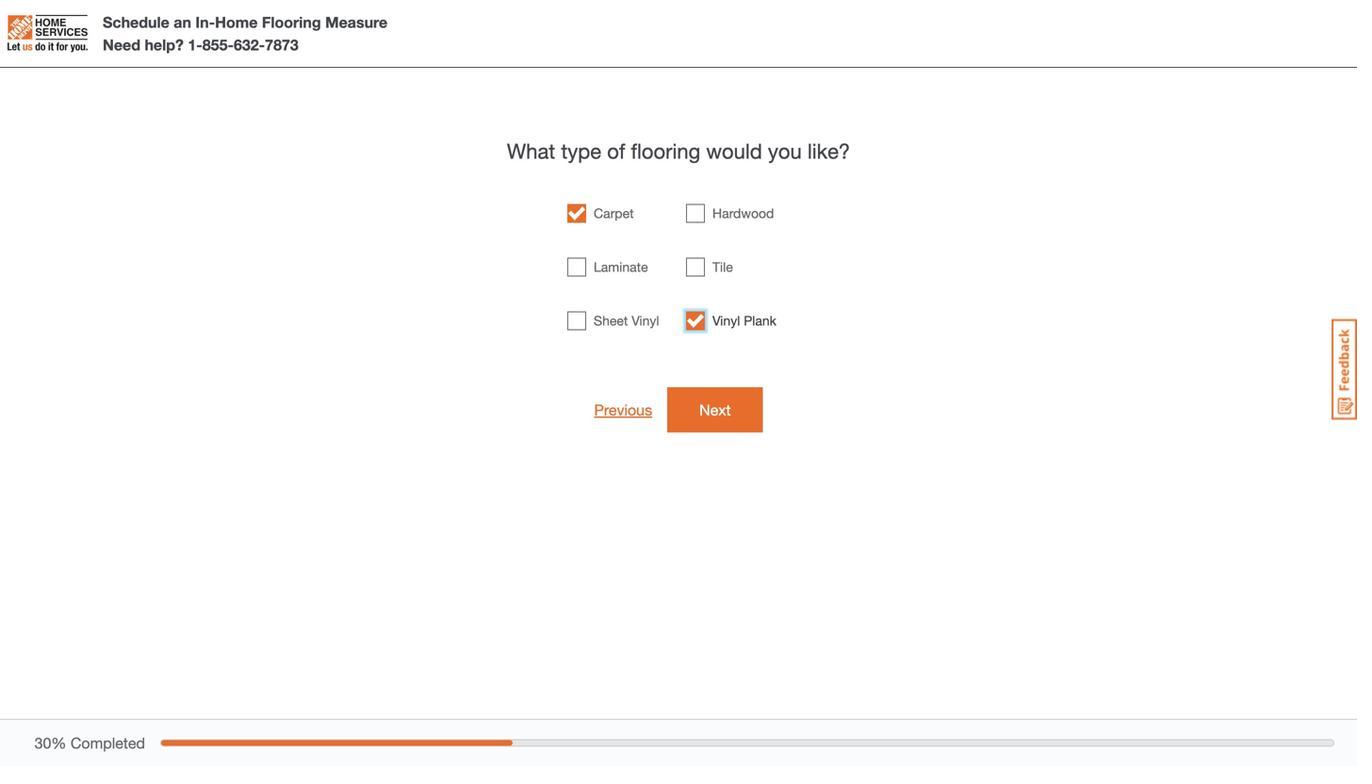 Task type: describe. For each thing, give the bounding box(es) containing it.
an
[[174, 13, 191, 31]]

measure
[[325, 13, 388, 31]]

completed
[[71, 734, 145, 752]]

would
[[706, 139, 762, 163]]

type
[[561, 139, 601, 163]]

need
[[103, 36, 140, 54]]

previous
[[594, 401, 652, 419]]

flooring
[[631, 139, 700, 163]]

30%
[[35, 734, 66, 752]]

feedback link image
[[1332, 319, 1357, 420]]

laminate
[[594, 259, 648, 275]]

of
[[607, 139, 625, 163]]

in-
[[195, 13, 215, 31]]

schedule
[[103, 13, 169, 31]]

sheet vinyl
[[594, 313, 659, 328]]

30% completed
[[35, 734, 145, 752]]

tile
[[712, 259, 733, 275]]

carpet
[[594, 205, 634, 221]]

1 vinyl from the left
[[632, 313, 659, 328]]



Task type: vqa. For each thing, say whether or not it's contained in the screenshot.
vinyl to the left
yes



Task type: locate. For each thing, give the bounding box(es) containing it.
0 horizontal spatial vinyl
[[632, 313, 659, 328]]

2 vinyl from the left
[[712, 313, 740, 328]]

7873
[[265, 36, 299, 54]]

what
[[507, 139, 555, 163]]

855-
[[202, 36, 234, 54]]

sheet
[[594, 313, 628, 328]]

632-
[[234, 36, 265, 54]]

you
[[768, 139, 802, 163]]

1 horizontal spatial vinyl
[[712, 313, 740, 328]]

previous link
[[594, 399, 652, 421]]

vinyl plank
[[712, 313, 777, 328]]

schedule an in-home flooring measure need help? 1-855-632-7873
[[103, 13, 388, 54]]

what type of flooring would you like?
[[507, 139, 850, 163]]

plank
[[744, 313, 777, 328]]

home
[[215, 13, 258, 31]]

like?
[[808, 139, 850, 163]]

vinyl left plank
[[712, 313, 740, 328]]

1-
[[188, 36, 202, 54]]

next
[[699, 401, 731, 419]]

next button
[[667, 387, 763, 433]]

vinyl right "sheet"
[[632, 313, 659, 328]]

hardwood
[[712, 205, 774, 221]]

vinyl
[[632, 313, 659, 328], [712, 313, 740, 328]]

flooring
[[262, 13, 321, 31]]

help?
[[145, 36, 184, 54]]



